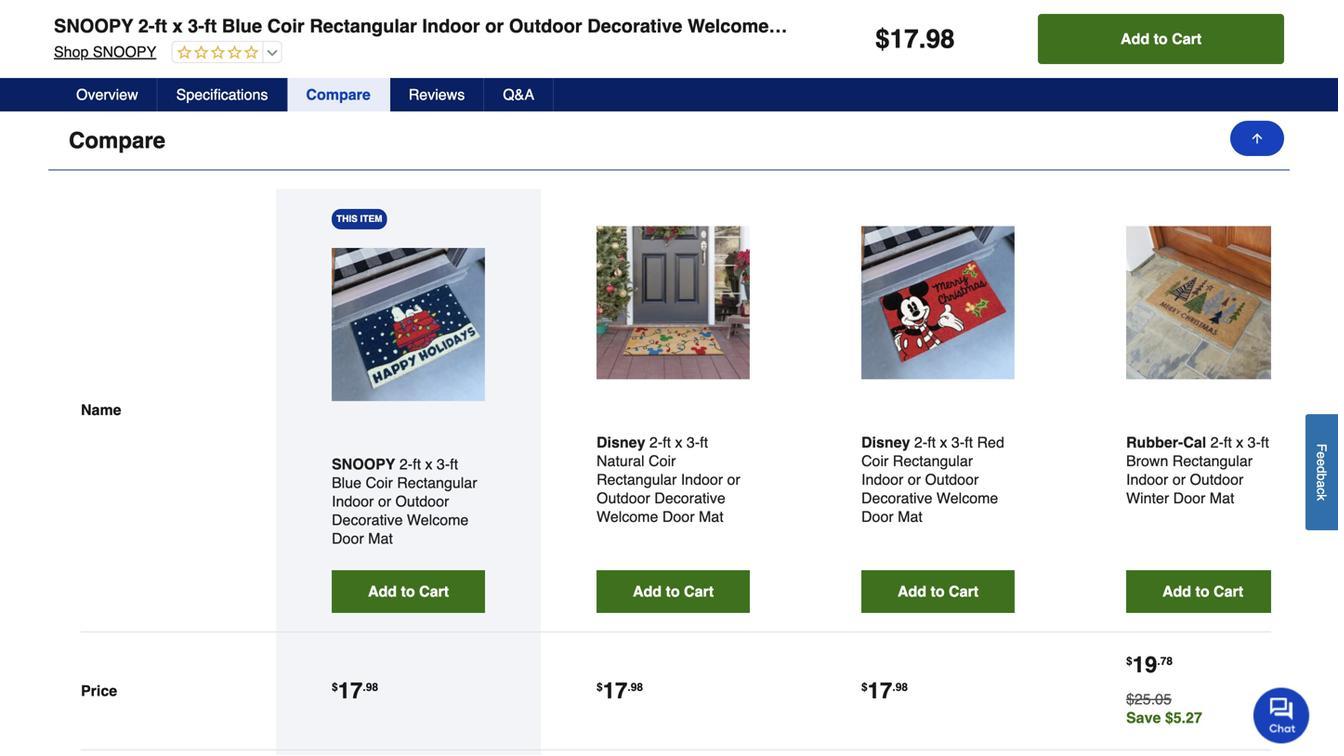 Task type: describe. For each thing, give the bounding box(es) containing it.
3- for 2-ft x 3-ft natural coir rectangular indoor or outdoor decorative welcome door mat
[[687, 434, 700, 451]]

or for 2-ft x 3-ft blue coir rectangular indoor or outdoor decorative welcome door mat
[[378, 493, 391, 510]]

2- for 2-ft x 3-ft brown rectangular indoor or outdoor winter door mat
[[1210, 434, 1224, 451]]

welcome for 2-ft x 3-ft red coir rectangular indoor or outdoor decorative welcome door mat
[[937, 490, 998, 507]]

3- for 2-ft x 3-ft brown rectangular indoor or outdoor winter door mat
[[1248, 434, 1261, 451]]

78
[[1160, 655, 1173, 668]]

2- for 2-ft x 3-ft natural coir rectangular indoor or outdoor decorative welcome door mat
[[649, 434, 663, 451]]

cart for 2-ft x 3-ft natural coir rectangular indoor or outdoor decorative welcome door mat
[[684, 583, 714, 600]]

. inside $ 19 . 78
[[1157, 655, 1160, 668]]

1 vertical spatial specifications
[[176, 86, 268, 103]]

chevron up image
[[1251, 131, 1269, 150]]

b
[[1314, 473, 1329, 481]]

$5.27
[[1165, 709, 1202, 727]]

mat for 2-ft x 3-ft natural coir rectangular indoor or outdoor decorative welcome door mat
[[699, 508, 724, 525]]

welcome for 2-ft x 3-ft natural coir rectangular indoor or outdoor decorative welcome door mat
[[597, 508, 658, 525]]

reviews button
[[390, 78, 484, 112]]

indoor for 2-ft x 3-ft natural coir rectangular indoor or outdoor decorative welcome door mat
[[681, 471, 723, 488]]

19
[[1132, 652, 1157, 678]]

mat for 2-ft x 3-ft blue coir rectangular indoor or outdoor decorative welcome door mat
[[368, 530, 393, 547]]

coir for 2-ft x 3-ft natural coir rectangular indoor or outdoor decorative welcome door mat
[[649, 452, 676, 470]]

c
[[1314, 488, 1329, 494]]

x for 2-ft x 3-ft brown rectangular indoor or outdoor winter door mat
[[1236, 434, 1243, 451]]

2- for 2-ft x 3-ft red coir rectangular indoor or outdoor decorative welcome door mat
[[914, 434, 927, 451]]

indoor for 2-ft x 3-ft red coir rectangular indoor or outdoor decorative welcome door mat
[[861, 471, 904, 488]]

disney 2-ft x 3-ft natural coir rectangular indoor or outdoor decorative welcome door mat image
[[597, 226, 750, 379]]

to for 2-ft x 3-ft brown rectangular indoor or outdoor winter door mat
[[1195, 583, 1209, 600]]

snoopy 2-ft x 3-ft blue coir rectangular indoor or outdoor decorative welcome door mat image
[[332, 248, 485, 401]]

add to cart button for 2-ft x 3-ft brown rectangular indoor or outdoor winter door mat
[[1126, 570, 1279, 613]]

add for 2-ft x 3-ft red coir rectangular indoor or outdoor decorative welcome door mat
[[898, 583, 926, 600]]

shop snoopy
[[54, 43, 156, 60]]

door for 2-ft x 3-ft red coir rectangular indoor or outdoor decorative welcome door mat
[[861, 508, 894, 525]]

3- for 2-ft x 3-ft red coir rectangular indoor or outdoor decorative welcome door mat
[[951, 434, 965, 451]]

rectangular for 2-ft x 3-ft natural coir rectangular indoor or outdoor decorative welcome door mat
[[597, 471, 677, 488]]

0 vertical spatial specifications
[[69, 39, 220, 65]]

to for 2-ft x 3-ft red coir rectangular indoor or outdoor decorative welcome door mat
[[931, 583, 945, 600]]

blue inside "2-ft x 3-ft blue coir rectangular indoor or outdoor decorative welcome door mat"
[[332, 474, 361, 491]]

coir for 2-ft x 3-ft red coir rectangular indoor or outdoor decorative welcome door mat
[[861, 452, 889, 470]]

item
[[360, 214, 382, 224]]

0 vertical spatial compare
[[306, 86, 371, 103]]

snoopy for snoopy 2-ft x 3-ft blue coir rectangular indoor or outdoor decorative welcome door mat
[[54, 15, 133, 37]]

door for 2-ft x 3-ft natural coir rectangular indoor or outdoor decorative welcome door mat
[[662, 508, 695, 525]]

outdoor for 2-ft x 3-ft blue coir rectangular indoor or outdoor decorative welcome door mat
[[395, 493, 449, 510]]

f
[[1314, 444, 1329, 452]]

add to cart for 2-ft x 3-ft brown rectangular indoor or outdoor winter door mat
[[1162, 583, 1243, 600]]

or for 2-ft x 3-ft red coir rectangular indoor or outdoor decorative welcome door mat
[[908, 471, 921, 488]]

this item
[[336, 214, 382, 224]]

$25.05
[[1126, 691, 1172, 708]]

cal
[[1183, 434, 1206, 451]]



Task type: vqa. For each thing, say whether or not it's contained in the screenshot.
Color/Finish to the top
no



Task type: locate. For each thing, give the bounding box(es) containing it.
indoor inside 2-ft x 3-ft brown rectangular indoor or outdoor winter door mat
[[1126, 471, 1168, 488]]

e up "d"
[[1314, 452, 1329, 459]]

mat
[[822, 15, 855, 37], [1210, 490, 1234, 507], [699, 508, 724, 525], [898, 508, 922, 525], [368, 530, 393, 547]]

door inside 2-ft x 3-ft red coir rectangular indoor or outdoor decorative welcome door mat
[[861, 508, 894, 525]]

x inside 2-ft x 3-ft red coir rectangular indoor or outdoor decorative welcome door mat
[[940, 434, 947, 451]]

2 vertical spatial snoopy
[[332, 456, 395, 473]]

rectangular inside 2-ft x 3-ft red coir rectangular indoor or outdoor decorative welcome door mat
[[893, 452, 973, 470]]

2- for 2-ft x 3-ft blue coir rectangular indoor or outdoor decorative welcome door mat
[[399, 456, 413, 473]]

add to cart
[[1121, 30, 1202, 47], [368, 583, 449, 600], [633, 583, 714, 600], [898, 583, 978, 600], [1162, 583, 1243, 600]]

x inside 2-ft x 3-ft brown rectangular indoor or outdoor winter door mat
[[1236, 434, 1243, 451]]

1 disney from the left
[[597, 434, 645, 451]]

mat inside "2-ft x 3-ft blue coir rectangular indoor or outdoor decorative welcome door mat"
[[368, 530, 393, 547]]

rectangular for 2-ft x 3-ft blue coir rectangular indoor or outdoor decorative welcome door mat
[[397, 474, 477, 491]]

specifications up overview button
[[69, 39, 220, 65]]

outdoor for 2-ft x 3-ft red coir rectangular indoor or outdoor decorative welcome door mat
[[925, 471, 979, 488]]

specifications button
[[48, 24, 1290, 82], [158, 78, 287, 112]]

door inside 2-ft x 3-ft brown rectangular indoor or outdoor winter door mat
[[1173, 490, 1205, 507]]

outdoor inside 2-ft x 3-ft red coir rectangular indoor or outdoor decorative welcome door mat
[[925, 471, 979, 488]]

0 vertical spatial blue
[[222, 15, 262, 37]]

welcome
[[688, 15, 769, 37], [937, 490, 998, 507], [597, 508, 658, 525], [407, 511, 469, 529]]

outdoor inside 2-ft x 3-ft brown rectangular indoor or outdoor winter door mat
[[1190, 471, 1244, 488]]

ft
[[155, 15, 167, 37], [204, 15, 217, 37], [663, 434, 671, 451], [700, 434, 708, 451], [927, 434, 936, 451], [965, 434, 973, 451], [1224, 434, 1232, 451], [1261, 434, 1269, 451], [413, 456, 421, 473], [450, 456, 458, 473]]

mat inside 2-ft x 3-ft brown rectangular indoor or outdoor winter door mat
[[1210, 490, 1234, 507]]

98
[[926, 24, 955, 54], [366, 681, 378, 694], [631, 681, 643, 694], [895, 681, 908, 694]]

indoor
[[422, 15, 480, 37], [681, 471, 723, 488], [861, 471, 904, 488], [1126, 471, 1168, 488], [332, 493, 374, 510]]

arrow up image
[[1250, 131, 1265, 146]]

door inside "2-ft x 3-ft blue coir rectangular indoor or outdoor decorative welcome door mat"
[[332, 530, 364, 547]]

natural
[[597, 452, 644, 470]]

add to cart button
[[1038, 14, 1284, 64], [332, 570, 485, 613], [597, 570, 750, 613], [861, 570, 1015, 613], [1126, 570, 1279, 613]]

to
[[1154, 30, 1168, 47], [401, 583, 415, 600], [666, 583, 680, 600], [931, 583, 945, 600], [1195, 583, 1209, 600]]

$ inside $ 19 . 78
[[1126, 655, 1132, 668]]

a
[[1314, 481, 1329, 488]]

this
[[336, 214, 358, 224]]

e up b
[[1314, 459, 1329, 466]]

decorative for 2-ft x 3-ft red coir rectangular indoor or outdoor decorative welcome door mat
[[861, 490, 932, 507]]

coir
[[267, 15, 304, 37], [649, 452, 676, 470], [861, 452, 889, 470], [366, 474, 393, 491]]

add for 2-ft x 3-ft natural coir rectangular indoor or outdoor decorative welcome door mat
[[633, 583, 662, 600]]

or inside 2-ft x 3-ft natural coir rectangular indoor or outdoor decorative welcome door mat
[[727, 471, 740, 488]]

2-ft x 3-ft blue coir rectangular indoor or outdoor decorative welcome door mat
[[332, 456, 477, 547]]

snoopy for snoopy
[[332, 456, 395, 473]]

2-ft x 3-ft natural coir rectangular indoor or outdoor decorative welcome door mat
[[597, 434, 740, 525]]

0 horizontal spatial blue
[[222, 15, 262, 37]]

q&a
[[503, 86, 534, 103]]

1 vertical spatial snoopy
[[93, 43, 156, 60]]

door inside 2-ft x 3-ft natural coir rectangular indoor or outdoor decorative welcome door mat
[[662, 508, 695, 525]]

winter
[[1126, 490, 1169, 507]]

overview
[[76, 86, 138, 103]]

3- inside 2-ft x 3-ft natural coir rectangular indoor or outdoor decorative welcome door mat
[[687, 434, 700, 451]]

chevron down image
[[1251, 43, 1269, 62]]

2 disney from the left
[[861, 434, 910, 451]]

outdoor inside 2-ft x 3-ft natural coir rectangular indoor or outdoor decorative welcome door mat
[[597, 490, 650, 507]]

overview button
[[58, 78, 158, 112]]

f e e d b a c k button
[[1306, 414, 1338, 530]]

x inside 2-ft x 3-ft natural coir rectangular indoor or outdoor decorative welcome door mat
[[675, 434, 682, 451]]

x for 2-ft x 3-ft red coir rectangular indoor or outdoor decorative welcome door mat
[[940, 434, 947, 451]]

add
[[1121, 30, 1150, 47], [368, 583, 397, 600], [633, 583, 662, 600], [898, 583, 926, 600], [1162, 583, 1191, 600]]

3- inside 2-ft x 3-ft brown rectangular indoor or outdoor winter door mat
[[1248, 434, 1261, 451]]

welcome inside "2-ft x 3-ft blue coir rectangular indoor or outdoor decorative welcome door mat"
[[407, 511, 469, 529]]

outdoor for 2-ft x 3-ft natural coir rectangular indoor or outdoor decorative welcome door mat
[[597, 490, 650, 507]]

rubber-cal
[[1126, 434, 1206, 451]]

2 e from the top
[[1314, 459, 1329, 466]]

k
[[1314, 494, 1329, 501]]

indoor inside "2-ft x 3-ft blue coir rectangular indoor or outdoor decorative welcome door mat"
[[332, 493, 374, 510]]

mat inside 2-ft x 3-ft red coir rectangular indoor or outdoor decorative welcome door mat
[[898, 508, 922, 525]]

2- inside "2-ft x 3-ft blue coir rectangular indoor or outdoor decorative welcome door mat"
[[399, 456, 413, 473]]

price
[[81, 682, 117, 700]]

decorative
[[587, 15, 682, 37], [654, 490, 725, 507], [861, 490, 932, 507], [332, 511, 403, 529]]

decorative for 2-ft x 3-ft natural coir rectangular indoor or outdoor decorative welcome door mat
[[654, 490, 725, 507]]

shop
[[54, 43, 89, 60]]

welcome inside 2-ft x 3-ft red coir rectangular indoor or outdoor decorative welcome door mat
[[937, 490, 998, 507]]

disney for 2-ft x 3-ft red coir rectangular indoor or outdoor decorative welcome door mat
[[861, 434, 910, 451]]

rubber-
[[1126, 434, 1183, 451]]

cart for 2-ft x 3-ft red coir rectangular indoor or outdoor decorative welcome door mat
[[949, 583, 978, 600]]

save
[[1126, 709, 1161, 727]]

mat inside 2-ft x 3-ft natural coir rectangular indoor or outdoor decorative welcome door mat
[[699, 508, 724, 525]]

2-
[[138, 15, 155, 37], [649, 434, 663, 451], [914, 434, 927, 451], [1210, 434, 1224, 451], [399, 456, 413, 473]]

indoor for 2-ft x 3-ft blue coir rectangular indoor or outdoor decorative welcome door mat
[[332, 493, 374, 510]]

rectangular inside 2-ft x 3-ft natural coir rectangular indoor or outdoor decorative welcome door mat
[[597, 471, 677, 488]]

door for 2-ft x 3-ft blue coir rectangular indoor or outdoor decorative welcome door mat
[[332, 530, 364, 547]]

add to cart button for 2-ft x 3-ft red coir rectangular indoor or outdoor decorative welcome door mat
[[861, 570, 1015, 613]]

2-ft x 3-ft brown rectangular indoor or outdoor winter door mat
[[1126, 434, 1269, 507]]

2-ft x 3-ft red coir rectangular indoor or outdoor decorative welcome door mat
[[861, 434, 1004, 525]]

indoor inside 2-ft x 3-ft red coir rectangular indoor or outdoor decorative welcome door mat
[[861, 471, 904, 488]]

0 vertical spatial snoopy
[[54, 15, 133, 37]]

disney 2-ft x 3-ft red coir rectangular indoor or outdoor decorative welcome door mat image
[[861, 226, 1015, 379]]

x
[[172, 15, 183, 37], [675, 434, 682, 451], [940, 434, 947, 451], [1236, 434, 1243, 451], [425, 456, 433, 473]]

zero stars image
[[172, 45, 259, 62]]

1 vertical spatial compare
[[69, 128, 165, 153]]

decorative inside "2-ft x 3-ft blue coir rectangular indoor or outdoor decorative welcome door mat"
[[332, 511, 403, 529]]

add for 2-ft x 3-ft brown rectangular indoor or outdoor winter door mat
[[1162, 583, 1191, 600]]

2- inside 2-ft x 3-ft brown rectangular indoor or outdoor winter door mat
[[1210, 434, 1224, 451]]

disney
[[597, 434, 645, 451], [861, 434, 910, 451]]

indoor inside 2-ft x 3-ft natural coir rectangular indoor or outdoor decorative welcome door mat
[[681, 471, 723, 488]]

outdoor
[[509, 15, 582, 37], [925, 471, 979, 488], [1190, 471, 1244, 488], [597, 490, 650, 507], [395, 493, 449, 510]]

rectangular for 2-ft x 3-ft red coir rectangular indoor or outdoor decorative welcome door mat
[[893, 452, 973, 470]]

x for 2-ft x 3-ft natural coir rectangular indoor or outdoor decorative welcome door mat
[[675, 434, 682, 451]]

3- inside 2-ft x 3-ft red coir rectangular indoor or outdoor decorative welcome door mat
[[951, 434, 965, 451]]

x inside "2-ft x 3-ft blue coir rectangular indoor or outdoor decorative welcome door mat"
[[425, 456, 433, 473]]

or inside 2-ft x 3-ft red coir rectangular indoor or outdoor decorative welcome door mat
[[908, 471, 921, 488]]

decorative inside 2-ft x 3-ft red coir rectangular indoor or outdoor decorative welcome door mat
[[861, 490, 932, 507]]

specifications down zero stars image
[[176, 86, 268, 103]]

red
[[977, 434, 1004, 451]]

brown
[[1126, 452, 1168, 470]]

save $5.27
[[1126, 709, 1202, 727]]

welcome for 2-ft x 3-ft blue coir rectangular indoor or outdoor decorative welcome door mat
[[407, 511, 469, 529]]

d
[[1314, 466, 1329, 473]]

rubber-cal 2-ft x 3-ft brown rectangular indoor or outdoor winter door mat image
[[1126, 226, 1279, 379]]

3- for 2-ft x 3-ft blue coir rectangular indoor or outdoor decorative welcome door mat
[[437, 456, 450, 473]]

1 vertical spatial blue
[[332, 474, 361, 491]]

compare button
[[287, 78, 390, 112], [48, 112, 1290, 170]]

add to cart for 2-ft x 3-ft natural coir rectangular indoor or outdoor decorative welcome door mat
[[633, 583, 714, 600]]

0 horizontal spatial disney
[[597, 434, 645, 451]]

$
[[875, 24, 890, 54], [1126, 655, 1132, 668], [332, 681, 338, 694], [597, 681, 603, 694], [861, 681, 868, 694]]

outdoor inside "2-ft x 3-ft blue coir rectangular indoor or outdoor decorative welcome door mat"
[[395, 493, 449, 510]]

decorative inside 2-ft x 3-ft natural coir rectangular indoor or outdoor decorative welcome door mat
[[654, 490, 725, 507]]

cart
[[1172, 30, 1202, 47], [419, 583, 449, 600], [684, 583, 714, 600], [949, 583, 978, 600], [1214, 583, 1243, 600]]

f e e d b a c k
[[1314, 444, 1329, 501]]

to for 2-ft x 3-ft natural coir rectangular indoor or outdoor decorative welcome door mat
[[666, 583, 680, 600]]

2- inside 2-ft x 3-ft natural coir rectangular indoor or outdoor decorative welcome door mat
[[649, 434, 663, 451]]

rectangular inside "2-ft x 3-ft blue coir rectangular indoor or outdoor decorative welcome door mat"
[[397, 474, 477, 491]]

cart for 2-ft x 3-ft brown rectangular indoor or outdoor winter door mat
[[1214, 583, 1243, 600]]

rectangular
[[310, 15, 417, 37], [893, 452, 973, 470], [1172, 452, 1253, 470], [597, 471, 677, 488], [397, 474, 477, 491]]

blue
[[222, 15, 262, 37], [332, 474, 361, 491]]

or
[[485, 15, 504, 37], [727, 471, 740, 488], [908, 471, 921, 488], [1172, 471, 1186, 488], [378, 493, 391, 510]]

e
[[1314, 452, 1329, 459], [1314, 459, 1329, 466]]

reviews
[[409, 86, 465, 103]]

1 e from the top
[[1314, 452, 1329, 459]]

welcome inside 2-ft x 3-ft natural coir rectangular indoor or outdoor decorative welcome door mat
[[597, 508, 658, 525]]

name
[[81, 402, 121, 419]]

0 horizontal spatial compare
[[69, 128, 165, 153]]

decorative for 2-ft x 3-ft blue coir rectangular indoor or outdoor decorative welcome door mat
[[332, 511, 403, 529]]

3-
[[188, 15, 204, 37], [687, 434, 700, 451], [951, 434, 965, 451], [1248, 434, 1261, 451], [437, 456, 450, 473]]

$ 17 . 98
[[875, 24, 955, 54], [332, 678, 378, 704], [597, 678, 643, 704], [861, 678, 908, 704]]

specifications
[[69, 39, 220, 65], [176, 86, 268, 103]]

x for 2-ft x 3-ft blue coir rectangular indoor or outdoor decorative welcome door mat
[[425, 456, 433, 473]]

chat invite button image
[[1253, 687, 1310, 744]]

add to cart button for 2-ft x 3-ft natural coir rectangular indoor or outdoor decorative welcome door mat
[[597, 570, 750, 613]]

coir inside 2-ft x 3-ft natural coir rectangular indoor or outdoor decorative welcome door mat
[[649, 452, 676, 470]]

add to cart for 2-ft x 3-ft red coir rectangular indoor or outdoor decorative welcome door mat
[[898, 583, 978, 600]]

coir inside "2-ft x 3-ft blue coir rectangular indoor or outdoor decorative welcome door mat"
[[366, 474, 393, 491]]

snoopy
[[54, 15, 133, 37], [93, 43, 156, 60], [332, 456, 395, 473]]

coir for 2-ft x 3-ft blue coir rectangular indoor or outdoor decorative welcome door mat
[[366, 474, 393, 491]]

or for 2-ft x 3-ft natural coir rectangular indoor or outdoor decorative welcome door mat
[[727, 471, 740, 488]]

or inside "2-ft x 3-ft blue coir rectangular indoor or outdoor decorative welcome door mat"
[[378, 493, 391, 510]]

snoopy 2-ft x 3-ft blue coir rectangular indoor or outdoor decorative welcome door mat
[[54, 15, 855, 37]]

door
[[774, 15, 817, 37], [1173, 490, 1205, 507], [662, 508, 695, 525], [861, 508, 894, 525], [332, 530, 364, 547]]

17
[[890, 24, 919, 54], [338, 678, 363, 704], [603, 678, 628, 704], [868, 678, 892, 704]]

1 horizontal spatial compare
[[306, 86, 371, 103]]

mat for 2-ft x 3-ft red coir rectangular indoor or outdoor decorative welcome door mat
[[898, 508, 922, 525]]

coir inside 2-ft x 3-ft red coir rectangular indoor or outdoor decorative welcome door mat
[[861, 452, 889, 470]]

q&a button
[[484, 78, 554, 112]]

rectangular inside 2-ft x 3-ft brown rectangular indoor or outdoor winter door mat
[[1172, 452, 1253, 470]]

disney for 2-ft x 3-ft natural coir rectangular indoor or outdoor decorative welcome door mat
[[597, 434, 645, 451]]

.
[[919, 24, 926, 54], [1157, 655, 1160, 668], [363, 681, 366, 694], [628, 681, 631, 694], [892, 681, 895, 694]]

$ 19 . 78
[[1126, 652, 1173, 678]]

or inside 2-ft x 3-ft brown rectangular indoor or outdoor winter door mat
[[1172, 471, 1186, 488]]

1 horizontal spatial blue
[[332, 474, 361, 491]]

2- inside 2-ft x 3-ft red coir rectangular indoor or outdoor decorative welcome door mat
[[914, 434, 927, 451]]

3- inside "2-ft x 3-ft blue coir rectangular indoor or outdoor decorative welcome door mat"
[[437, 456, 450, 473]]

compare
[[306, 86, 371, 103], [69, 128, 165, 153]]

1 horizontal spatial disney
[[861, 434, 910, 451]]



